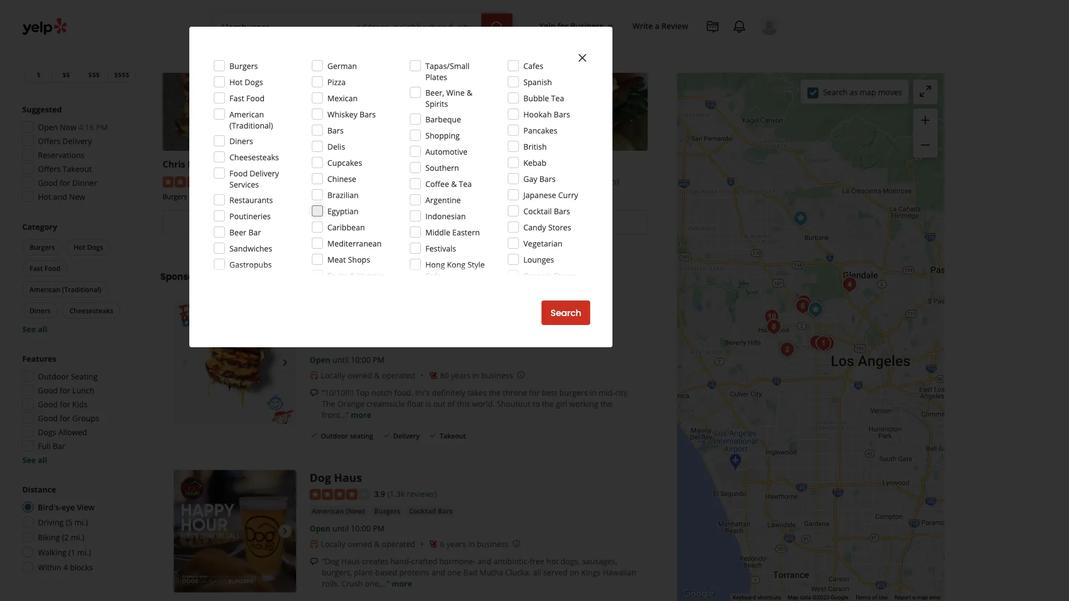 Task type: locate. For each thing, give the bounding box(es) containing it.
2 vertical spatial and
[[432, 568, 446, 578]]

0 horizontal spatial fast food
[[30, 264, 60, 273]]

caribbean
[[328, 222, 365, 233]]

tea up hookah bars
[[551, 93, 564, 103]]

results
[[210, 271, 243, 283]]

outdoor
[[38, 371, 69, 382], [321, 431, 348, 441]]

open down suggested at top
[[38, 122, 58, 132]]

view up "vegetarian"
[[539, 217, 560, 229]]

see all for features
[[22, 455, 47, 465]]

see all button for features
[[22, 455, 47, 465]]

now
[[60, 122, 77, 132], [245, 217, 264, 229], [409, 217, 429, 229]]

2 burger from the left
[[518, 158, 548, 170]]

cocktail bars down (1.3k reviews) link on the left of the page
[[409, 507, 453, 516]]

1 vertical spatial operated
[[382, 539, 415, 550]]

1 owned from the top
[[348, 370, 372, 381]]

3 16 checkmark v2 image from the left
[[429, 431, 438, 440]]

mi.) for walking (1 mi.)
[[77, 547, 91, 558]]

2 10:00 from the top
[[351, 524, 371, 534]]

1 see all from the top
[[22, 324, 47, 335]]

bar down dogs allowed
[[53, 441, 65, 452]]

info icon image
[[517, 371, 526, 380], [517, 371, 526, 380], [512, 540, 521, 548], [512, 540, 521, 548]]

0 vertical spatial in
[[473, 370, 479, 381]]

1 operated from the top
[[382, 370, 415, 381]]

1 vertical spatial outdoor
[[321, 431, 348, 441]]

irv's burgers image
[[761, 306, 783, 328], [777, 339, 799, 361]]

burgers,
[[327, 192, 354, 201]]

1 16 checkmark v2 image from the left
[[310, 431, 319, 440]]

0 horizontal spatial order now link
[[163, 210, 319, 235]]

& inside beer, wine & spirits
[[467, 87, 473, 98]]

business categories element
[[211, 40, 780, 72]]

candy stores
[[524, 222, 571, 233]]

in inside "10/10!!!! top notch food. irv's definitely takes the throne for best burgers in mid-city. the orange creamsicle float is out of this world. shoutout to the girl working the front…"
[[590, 388, 597, 398]]

hot
[[547, 557, 559, 567]]

for for dinner
[[60, 177, 70, 188]]

1 vertical spatial burgers button
[[372, 506, 403, 517]]

locally up "10/10!!!!
[[321, 370, 346, 381]]

until up "10/10!!!!
[[333, 355, 349, 365]]

0 horizontal spatial 16 checkmark v2 image
[[310, 431, 319, 440]]

in
[[473, 370, 479, 381], [590, 388, 597, 398], [468, 539, 475, 550]]

1 slideshow element from the top
[[174, 302, 296, 424]]

suggested
[[22, 104, 62, 114]]

mi.) for driving (5 mi.)
[[74, 517, 88, 528]]

1 vertical spatial takeout
[[440, 431, 466, 441]]

16 checkmark v2 image
[[310, 431, 319, 440], [382, 431, 391, 440], [429, 431, 438, 440]]

view business link
[[492, 210, 648, 235]]

0 vertical spatial business
[[571, 20, 604, 31]]

2 order now link from the left
[[327, 210, 483, 235]]

good for good for lunch
[[38, 385, 58, 396]]

4 good from the top
[[38, 413, 58, 424]]

mi.) right the (2
[[71, 532, 84, 543]]

16 chevron down v2 image
[[606, 22, 615, 30]]

1 vertical spatial fast food
[[30, 264, 60, 273]]

1 vertical spatial map
[[917, 595, 928, 601]]

bar up sandwiches
[[249, 227, 261, 238]]

more link down 'orange'
[[351, 410, 372, 421]]

takeout up dinner
[[63, 164, 92, 174]]

& up notch
[[374, 370, 380, 381]]

option group containing distance
[[19, 484, 138, 577]]

cheesesteaks inside search dialog
[[230, 152, 279, 162]]

4.1
[[557, 176, 568, 186]]

view right eye
[[77, 502, 95, 513]]

cocktail bars inside button
[[409, 507, 453, 516]]

for down good for lunch
[[60, 399, 70, 410]]

haus up 3.9 star rating image
[[334, 471, 362, 486]]

japanese curry
[[524, 190, 579, 200]]

1 vertical spatial fast
[[355, 192, 368, 201]]

restaurants
[[230, 195, 273, 205]]

0 horizontal spatial cocktail bars
[[409, 507, 453, 516]]

bars up 6
[[438, 507, 453, 516]]

for for business
[[558, 20, 569, 31]]

stores right the organic
[[554, 270, 577, 281]]

1 vertical spatial cheesesteaks
[[69, 306, 113, 315]]

1 horizontal spatial american (traditional)
[[230, 109, 273, 131]]

2 owned from the top
[[348, 539, 372, 550]]

16 checkmark v2 image for delivery
[[382, 431, 391, 440]]

pm right 4:16
[[96, 122, 108, 132]]

group containing suggested
[[19, 104, 138, 206]]

1 vertical spatial all
[[38, 455, 47, 465]]

open until midnight
[[204, 235, 277, 246]]

fast food button
[[22, 260, 68, 277]]

1 vertical spatial more
[[392, 579, 412, 589]]

search as map moves
[[823, 87, 903, 97]]

until left 9:00
[[558, 235, 574, 246]]

10:30
[[409, 235, 429, 246]]

front…"
[[322, 410, 349, 421]]

1 locally owned & operated from the top
[[321, 370, 415, 381]]

0 vertical spatial stores
[[548, 222, 571, 233]]

0 vertical spatial years
[[451, 370, 471, 381]]

search down organic stores
[[551, 307, 582, 320]]

projects image
[[706, 20, 720, 33]]

irv's burgers image left hollywood burger image in the right of the page
[[761, 306, 783, 328]]

open until 10:00 pm
[[310, 355, 385, 365], [310, 524, 385, 534]]

indonesian
[[426, 211, 466, 221]]

candy
[[524, 222, 546, 233]]

operated up food.
[[382, 370, 415, 381]]

open up 16 locally owned v2 image
[[310, 355, 331, 365]]

reviews) right 4.1
[[589, 176, 619, 186]]

1 horizontal spatial dogs
[[87, 243, 103, 252]]

1 vertical spatial diners
[[30, 306, 51, 315]]

girl
[[556, 399, 568, 409]]

1 vertical spatial see
[[22, 455, 36, 465]]

morrison atwater village image
[[839, 274, 861, 296]]

1 vertical spatial business
[[477, 539, 509, 550]]

1 horizontal spatial hot
[[74, 243, 85, 252]]

a
[[655, 20, 660, 31], [913, 595, 916, 601]]

0 horizontal spatial map
[[860, 87, 877, 97]]

0 vertical spatial burgers button
[[22, 239, 62, 256]]

2 vertical spatial in
[[468, 539, 475, 550]]

delivery inside food delivery services
[[250, 168, 279, 179]]

order up open until midnight
[[218, 217, 242, 229]]

& up creates
[[374, 539, 380, 550]]

see all down 'diners' button
[[22, 324, 47, 335]]

kings
[[581, 568, 601, 578]]

diners up food delivery services
[[230, 136, 253, 146]]

burger for view business
[[518, 158, 548, 170]]

0 horizontal spatial a
[[655, 20, 660, 31]]

diners inside search dialog
[[230, 136, 253, 146]]

one,…"
[[365, 579, 390, 589]]

see for category
[[22, 324, 36, 335]]

1 vertical spatial more link
[[392, 579, 412, 589]]

0 vertical spatial outdoor
[[38, 371, 69, 382]]

(1.3k
[[405, 176, 423, 186], [570, 176, 587, 186], [388, 489, 405, 500]]

hot dogs inside button
[[74, 243, 103, 252]]

fruits
[[328, 270, 348, 281]]

nexx
[[327, 158, 350, 170]]

stores
[[548, 222, 571, 233], [554, 270, 577, 281]]

2 operated from the top
[[382, 539, 415, 550]]

0 vertical spatial a
[[655, 20, 660, 31]]

"10/10!!!!
[[322, 388, 354, 398]]

2 vertical spatial all
[[533, 568, 542, 578]]

16 checkmark v2 image left outdoor seating
[[310, 431, 319, 440]]

business for the
[[481, 370, 513, 381]]

1 open until 10:00 pm from the top
[[310, 355, 385, 365]]

food inside food delivery services
[[230, 168, 248, 179]]

1 good from the top
[[38, 177, 58, 188]]

(1.3k reviews) up cocktail bars button
[[388, 489, 437, 500]]

food inside button
[[45, 264, 60, 273]]

1 horizontal spatial american
[[230, 109, 264, 120]]

business up throne
[[481, 370, 513, 381]]

cheesesteaks down american (traditional) button
[[69, 306, 113, 315]]

good for good for kids
[[38, 399, 58, 410]]

nexx burger image
[[943, 436, 965, 458]]

of inside "10/10!!!! top notch food. irv's definitely takes the throne for best burgers in mid-city. the orange creamsicle float is out of this world. shoutout to the girl working the front…"
[[448, 399, 455, 409]]

$$$ button
[[80, 66, 108, 83]]

zoom out image
[[919, 138, 933, 152]]

0 vertical spatial map
[[860, 87, 877, 97]]

0 horizontal spatial cheesesteaks
[[69, 306, 113, 315]]

see all button for category
[[22, 324, 47, 335]]

lounges
[[524, 254, 554, 265]]

(traditional) up food delivery services
[[230, 120, 273, 131]]

(traditional) up cheesesteaks button
[[62, 285, 101, 294]]

all down 'diners' button
[[38, 324, 47, 335]]

terms of use
[[855, 595, 888, 601]]

open up 16 locally owned v2 icon
[[310, 524, 331, 534]]

takeout down this
[[440, 431, 466, 441]]

0 vertical spatial of
[[448, 399, 455, 409]]

2 open until 10:00 pm from the top
[[310, 524, 385, 534]]

search inside button
[[551, 307, 582, 320]]

map right as
[[860, 87, 877, 97]]

1 burger from the left
[[353, 158, 383, 170]]

open until 10:00 pm up "10/10!!!!
[[310, 355, 385, 365]]

delivery
[[63, 136, 92, 146], [250, 168, 279, 179], [393, 431, 420, 441]]

3.9 star rating image
[[310, 489, 370, 501]]

open until 10:00 pm for "10/10!!!!
[[310, 355, 385, 365]]

automotive
[[426, 146, 468, 157]]

1 vertical spatial a
[[913, 595, 916, 601]]

pm for "dog haus creates hand-crafted hormone- and antibiotic-free hot dogs, sausages, burgers, plant-based proteins and one bad mutha clucka, all served on kings hawaiian rolls. crush one,…"
[[373, 524, 385, 534]]

1 locally from the top
[[321, 370, 346, 381]]

middle
[[426, 227, 451, 238]]

0 vertical spatial delivery
[[63, 136, 92, 146]]

outdoor up good for lunch
[[38, 371, 69, 382]]

2 locally from the top
[[321, 539, 346, 550]]

10:00 down (new) on the left of page
[[351, 524, 371, 534]]

haus inside "dog haus creates hand-crafted hormone- and antibiotic-free hot dogs, sausages, burgers, plant-based proteins and one bad mutha clucka, all served on kings hawaiian rolls. crush one,…"
[[341, 557, 360, 567]]

all
[[38, 324, 47, 335], [38, 455, 47, 465], [533, 568, 542, 578]]

2 locally owned & operated from the top
[[321, 539, 415, 550]]

(1.3k right 3.9
[[388, 489, 405, 500]]

1 see from the top
[[22, 324, 36, 335]]

2 horizontal spatial hot
[[230, 77, 243, 87]]

cocktail down japanese
[[524, 206, 552, 216]]

search button
[[542, 301, 591, 325]]

0 vertical spatial slideshow element
[[174, 302, 296, 424]]

stores for candy stores
[[548, 222, 571, 233]]

and down good for dinner
[[53, 191, 67, 202]]

bars down bubble tea
[[554, 109, 570, 120]]

years right 80
[[451, 370, 471, 381]]

now up midnight
[[245, 217, 264, 229]]

owned for haus
[[348, 539, 372, 550]]

1 horizontal spatial (traditional)
[[230, 120, 273, 131]]

4 star rating image
[[327, 177, 388, 188]]

map left error
[[917, 595, 928, 601]]

more link for the
[[351, 410, 372, 421]]

2 horizontal spatial 16 checkmark v2 image
[[429, 431, 438, 440]]

1 vertical spatial open until 10:00 pm
[[310, 524, 385, 534]]

slideshow element
[[174, 302, 296, 424], [174, 471, 296, 593]]

locally for "dog
[[321, 539, 346, 550]]

mid-
[[477, 338, 493, 348]]

search for search
[[551, 307, 582, 320]]

1 vertical spatial american (traditional)
[[30, 285, 101, 294]]

0 vertical spatial and
[[53, 191, 67, 202]]

2 see from the top
[[22, 455, 36, 465]]

takeout
[[63, 164, 92, 174], [440, 431, 466, 441]]

0 horizontal spatial bar
[[53, 441, 65, 452]]

1 horizontal spatial order
[[382, 217, 407, 229]]

fast
[[230, 93, 244, 103], [355, 192, 368, 201], [30, 264, 43, 273]]

yelp
[[540, 20, 556, 31]]

1 horizontal spatial order now link
[[327, 210, 483, 235]]

crafted
[[412, 557, 438, 567]]

in up hormone-
[[468, 539, 475, 550]]

google
[[831, 595, 849, 601]]

1 vertical spatial bar
[[53, 441, 65, 452]]

1 horizontal spatial now
[[245, 217, 264, 229]]

within 4 blocks
[[38, 562, 93, 573]]

group
[[19, 104, 138, 206], [914, 109, 938, 158], [20, 221, 138, 335], [19, 353, 138, 466]]

locally up "dog
[[321, 539, 346, 550]]

2 vertical spatial dogs
[[38, 427, 56, 438]]

and up mutha
[[478, 557, 492, 567]]

2 good from the top
[[38, 385, 58, 396]]

0 horizontal spatial takeout
[[63, 164, 92, 174]]

new
[[69, 191, 85, 202]]

2 order from the left
[[382, 217, 407, 229]]

cocktail bars link
[[407, 506, 455, 517]]

of
[[448, 399, 455, 409], [872, 595, 878, 601]]

now inside group
[[60, 122, 77, 132]]

1 order now link from the left
[[163, 210, 319, 235]]

burgers inside "link"
[[374, 507, 400, 516]]

category
[[22, 221, 57, 232]]

0 vertical spatial fast food
[[230, 93, 265, 103]]

& right coffee
[[451, 179, 457, 189]]

0 horizontal spatial the
[[489, 388, 501, 398]]

1 horizontal spatial cheesesteaks
[[230, 152, 279, 162]]

good up good for kids
[[38, 385, 58, 396]]

(1.3k reviews) down southern
[[405, 176, 455, 186]]

bar inside search dialog
[[249, 227, 261, 238]]

2 horizontal spatial the
[[601, 399, 613, 409]]

until for hook burger
[[558, 235, 574, 246]]

gay
[[524, 174, 538, 184]]

4.5 star rating image
[[163, 177, 223, 188]]

offers
[[38, 136, 61, 146], [38, 164, 61, 174]]

years right 6
[[447, 539, 466, 550]]

bubble tea
[[524, 93, 564, 103]]

2 slideshow element from the top
[[174, 471, 296, 593]]

years for 6
[[447, 539, 466, 550]]

0 horizontal spatial diners
[[30, 306, 51, 315]]

for for kids
[[60, 399, 70, 410]]

hook burger image
[[790, 208, 812, 230]]

1 offers from the top
[[38, 136, 61, 146]]

nexx burger link
[[327, 158, 383, 170]]

of down definitely
[[448, 399, 455, 409]]

juicy j's image
[[817, 333, 839, 355]]

cheesesteaks up food delivery services
[[230, 152, 279, 162]]

1 vertical spatial cocktail
[[409, 507, 436, 516]]

cocktail down (1.3k reviews) link on the left of the page
[[409, 507, 436, 516]]

business up 9:00
[[563, 217, 601, 229]]

features
[[22, 353, 56, 364]]

business left 16 chevron down v2 image
[[571, 20, 604, 31]]

for inside "10/10!!!! top notch food. irv's definitely takes the throne for best burgers in mid-city. the orange creamsicle float is out of this world. shoutout to the girl working the front…"
[[530, 388, 540, 398]]

pm up notch
[[373, 355, 385, 365]]

now up 10:30
[[409, 217, 429, 229]]

0 vertical spatial locally owned & operated
[[321, 370, 415, 381]]

now up offers delivery
[[60, 122, 77, 132]]

cassell's hamburgers image
[[813, 333, 835, 355], [813, 333, 835, 355]]

chris n' eddy's image
[[805, 299, 827, 321]]

owned up top
[[348, 370, 372, 381]]

more for the
[[351, 410, 372, 421]]

1 order from the left
[[218, 217, 242, 229]]

for up the to
[[530, 388, 540, 398]]

0 vertical spatial fast
[[230, 93, 244, 103]]

None search field
[[213, 13, 515, 40]]

burgers inside search dialog
[[230, 60, 258, 71]]

diners
[[230, 136, 253, 146], [30, 306, 51, 315]]

2 16 checkmark v2 image from the left
[[382, 431, 391, 440]]

1 vertical spatial see all button
[[22, 455, 47, 465]]

16 speech v2 image
[[310, 389, 319, 398]]

0 horizontal spatial order
[[218, 217, 242, 229]]

for for lunch
[[60, 385, 70, 396]]

the down best
[[542, 399, 554, 409]]

16 locally owned v2 image
[[310, 371, 319, 380]]

0 vertical spatial haus
[[334, 471, 362, 486]]

all for category
[[38, 324, 47, 335]]

4.5
[[227, 176, 238, 186]]

business up antibiotic-
[[477, 539, 509, 550]]

burgers button down the category
[[22, 239, 62, 256]]

one
[[448, 568, 462, 578]]

american inside button
[[312, 507, 344, 516]]

american for american (new) button
[[312, 507, 344, 516]]

1 horizontal spatial more
[[392, 579, 412, 589]]

mi.) for biking (2 mi.)
[[71, 532, 84, 543]]

in for 6 years in business
[[468, 539, 475, 550]]

order up open until 10:30 pm
[[382, 217, 407, 229]]

1 see all button from the top
[[22, 324, 47, 335]]

pizza
[[328, 77, 346, 87]]

0 horizontal spatial hot dogs
[[74, 243, 103, 252]]

& right wine
[[467, 87, 473, 98]]

0 horizontal spatial more link
[[351, 410, 372, 421]]

burgers button down 3.9
[[372, 506, 403, 517]]

cheesesteaks inside button
[[69, 306, 113, 315]]

until for nexx burger
[[391, 235, 407, 246]]

the up the world.
[[489, 388, 501, 398]]

outdoor down front…"
[[321, 431, 348, 441]]

1 horizontal spatial a
[[913, 595, 916, 601]]

data
[[800, 595, 812, 601]]

more link for proteins
[[392, 579, 412, 589]]

16 years in business v2 image
[[429, 540, 438, 549]]

outdoor for outdoor seating
[[38, 371, 69, 382]]

to
[[533, 399, 540, 409]]

seating
[[71, 371, 98, 382]]

10:00 for top
[[351, 355, 371, 365]]

option group
[[19, 484, 138, 577]]

burger for order now
[[353, 158, 383, 170]]

1 vertical spatial years
[[447, 539, 466, 550]]

1 vertical spatial locally
[[321, 539, 346, 550]]

0 horizontal spatial hot
[[38, 191, 51, 202]]

for down good for kids
[[60, 413, 70, 424]]

0 vertical spatial see
[[22, 324, 36, 335]]

more link
[[351, 410, 372, 421], [392, 579, 412, 589]]

american (traditional) button
[[22, 281, 109, 298]]

dogs inside button
[[87, 243, 103, 252]]

owned
[[348, 370, 372, 381], [348, 539, 372, 550]]

2 vertical spatial hot
[[74, 243, 85, 252]]

3 good from the top
[[38, 399, 58, 410]]

pm down burgers "link"
[[373, 524, 385, 534]]

notch
[[372, 388, 392, 398]]

order
[[218, 217, 242, 229], [382, 217, 407, 229]]

see all button down 'diners' button
[[22, 324, 47, 335]]

american (traditional) inside search dialog
[[230, 109, 273, 131]]

4.1 star rating image
[[492, 177, 552, 188]]

bars inside button
[[438, 507, 453, 516]]

1 horizontal spatial map
[[917, 595, 928, 601]]

delivery down float
[[393, 431, 420, 441]]

bar
[[249, 227, 261, 238], [53, 441, 65, 452]]

for down offers takeout
[[60, 177, 70, 188]]

view
[[539, 217, 560, 229], [77, 502, 95, 513]]

map
[[788, 595, 799, 601]]

1 horizontal spatial outdoor
[[321, 431, 348, 441]]

burger up the gay
[[518, 158, 548, 170]]

world.
[[472, 399, 495, 409]]

0 vertical spatial hot
[[230, 77, 243, 87]]

open left beer
[[204, 235, 225, 246]]

0 vertical spatial (traditional)
[[230, 120, 273, 131]]

now inside burgers, fast food order now
[[409, 217, 429, 229]]

1 10:00 from the top
[[351, 355, 371, 365]]

0 vertical spatial hot dogs
[[230, 77, 263, 87]]

order now link for nexx burger
[[327, 210, 483, 235]]

google image
[[680, 587, 717, 602]]

1 vertical spatial tea
[[459, 179, 472, 189]]

gastropubs
[[230, 259, 272, 270]]

delivery up services
[[250, 168, 279, 179]]

and left one
[[432, 568, 446, 578]]

business for antibiotic-
[[477, 539, 509, 550]]

16 checkmark v2 image down is
[[429, 431, 438, 440]]

hot inside search dialog
[[230, 77, 243, 87]]

0 vertical spatial 10:00
[[351, 355, 371, 365]]

0 vertical spatial dogs
[[245, 77, 263, 87]]

for inside button
[[558, 20, 569, 31]]

1 vertical spatial owned
[[348, 539, 372, 550]]

(1.3k reviews) link
[[388, 488, 437, 500]]

the
[[322, 399, 335, 409]]

in for 80 years in business
[[473, 370, 479, 381]]

for for groups
[[60, 413, 70, 424]]

map for error
[[917, 595, 928, 601]]

pm right 9:00
[[594, 235, 605, 246]]

veggies
[[358, 270, 385, 281]]

0 vertical spatial search
[[823, 87, 848, 97]]

0 vertical spatial diners
[[230, 136, 253, 146]]

0 vertical spatial see all button
[[22, 324, 47, 335]]

2 see all from the top
[[22, 455, 47, 465]]

american inside button
[[30, 285, 60, 294]]

1 vertical spatial mi.)
[[71, 532, 84, 543]]

slideshow element for "dog haus creates hand-crafted hormone- and antibiotic-free hot dogs, sausages, burgers, plant-based proteins and one bad mutha clucka, all served on kings hawaiian rolls. crush one,…"
[[174, 471, 296, 593]]

10:00 up top
[[351, 355, 371, 365]]

see up distance
[[22, 455, 36, 465]]

(2
[[62, 532, 69, 543]]

best
[[542, 388, 558, 398]]

1 horizontal spatial hot dogs
[[230, 77, 263, 87]]

2 offers from the top
[[38, 164, 61, 174]]

bar for full bar
[[53, 441, 65, 452]]

keyboard
[[733, 595, 756, 601]]

food.
[[394, 388, 413, 398]]

all inside "dog haus creates hand-crafted hormone- and antibiotic-free hot dogs, sausages, burgers, plant-based proteins and one bad mutha clucka, all served on kings hawaiian rolls. crush one,…"
[[533, 568, 542, 578]]

offers for offers delivery
[[38, 136, 61, 146]]

fast food inside search dialog
[[230, 93, 265, 103]]

notifications image
[[733, 20, 747, 33]]

cocktail inside button
[[409, 507, 436, 516]]

user actions element
[[531, 14, 796, 82]]

offers down reservations
[[38, 164, 61, 174]]

owned up creates
[[348, 539, 372, 550]]

burger up 4 star rating image
[[353, 158, 383, 170]]

mi.) right (1
[[77, 547, 91, 558]]

0 vertical spatial bar
[[249, 227, 261, 238]]

0 horizontal spatial view
[[77, 502, 95, 513]]

pm right 10:30
[[431, 235, 443, 246]]

until down the american (new) link
[[333, 524, 349, 534]]

rolls.
[[322, 579, 340, 589]]

see down 'diners' button
[[22, 324, 36, 335]]

1 vertical spatial 10:00
[[351, 524, 371, 534]]

2 see all button from the top
[[22, 455, 47, 465]]

0 vertical spatial more link
[[351, 410, 372, 421]]

for the win image
[[793, 292, 816, 314]]

outdoor for outdoor seating
[[321, 431, 348, 441]]

locally for "10/10!!!!
[[321, 370, 346, 381]]

2 vertical spatial mi.)
[[77, 547, 91, 558]]

beer,
[[426, 87, 445, 98]]

delivery for food delivery services
[[250, 168, 279, 179]]

more down proteins
[[392, 579, 412, 589]]

0 vertical spatial owned
[[348, 370, 372, 381]]

in left mid-
[[590, 388, 597, 398]]

takes
[[468, 388, 487, 398]]



Task type: describe. For each thing, give the bounding box(es) containing it.
open up shops
[[368, 235, 389, 246]]

eastern
[[453, 227, 480, 238]]

dog
[[310, 471, 331, 486]]

reviews) up cocktail bars button
[[407, 489, 437, 500]]

next image
[[279, 525, 292, 539]]

locally owned & operated for notch
[[321, 370, 415, 381]]

out
[[433, 399, 446, 409]]

monty's good burger image
[[806, 332, 828, 354]]

pm for reservations
[[96, 122, 108, 132]]

walking
[[38, 547, 67, 558]]

error
[[930, 595, 942, 601]]

mediterranean
[[328, 238, 382, 249]]

16 speech v2 image
[[310, 558, 319, 567]]

reviews) down southern
[[425, 176, 455, 186]]

within
[[38, 562, 61, 573]]

(1.3k right 4.1
[[570, 176, 587, 186]]

16 years in business v2 image
[[429, 371, 438, 380]]

(traditional) inside button
[[62, 285, 101, 294]]

plates
[[426, 72, 447, 82]]

american (new) button
[[310, 506, 368, 517]]

organic stores
[[524, 270, 577, 281]]

years for 80
[[451, 370, 471, 381]]

festivals
[[426, 243, 456, 254]]

southern
[[426, 162, 459, 173]]

diners button
[[22, 303, 58, 319]]

crush
[[342, 579, 363, 589]]

dog haus image
[[174, 471, 296, 593]]

irv's burgers image
[[777, 339, 799, 361]]

next image
[[279, 356, 292, 370]]

"dog haus creates hand-crafted hormone- and antibiotic-free hot dogs, sausages, burgers, plant-based proteins and one bad mutha clucka, all served on kings hawaiian rolls. crush one,…"
[[322, 557, 637, 589]]

locally owned & operated for creates
[[321, 539, 415, 550]]

american inside american (traditional)
[[230, 109, 264, 120]]

middle eastern
[[426, 227, 480, 238]]

cocktail bars button
[[407, 506, 455, 517]]

operated for hand-
[[382, 539, 415, 550]]

brazilian
[[328, 190, 359, 200]]

a for write
[[655, 20, 660, 31]]

previous image
[[178, 525, 192, 539]]

argentine
[[426, 195, 461, 205]]

bars up delis
[[328, 125, 344, 136]]

pm for "10/10!!!! top notch food. irv's definitely takes the throne for best burgers in mid-city. the orange creamsicle float is out of this world. shoutout to the girl working the front…"
[[373, 355, 385, 365]]

business inside button
[[571, 20, 604, 31]]

close image
[[576, 51, 589, 65]]

map data ©2023 google
[[788, 595, 849, 601]]

stores for organic stores
[[554, 270, 577, 281]]

trophies burger club image
[[763, 316, 786, 338]]

6
[[440, 539, 445, 550]]

1 horizontal spatial tea
[[551, 93, 564, 103]]

search for search as map moves
[[823, 87, 848, 97]]

& right fruits
[[350, 270, 356, 281]]

tapas/small
[[426, 60, 470, 71]]

1 horizontal spatial burgers button
[[372, 506, 403, 517]]

delivery for offers delivery
[[63, 136, 92, 146]]

1 horizontal spatial of
[[872, 595, 878, 601]]

gay bars
[[524, 174, 556, 184]]

expand map image
[[919, 85, 933, 98]]

lunch
[[72, 385, 94, 396]]

$$ button
[[52, 66, 80, 83]]

blocks
[[70, 562, 93, 573]]

hormone-
[[440, 557, 476, 567]]

fast inside button
[[30, 264, 43, 273]]

curry
[[559, 190, 579, 200]]

irv's
[[415, 388, 430, 398]]

hong kong style cafe
[[426, 259, 485, 281]]

open now 4:16 pm
[[38, 122, 108, 132]]

©2023
[[813, 595, 830, 601]]

american (traditional) inside button
[[30, 285, 101, 294]]

burgers,
[[322, 568, 352, 578]]

dogs inside search dialog
[[245, 77, 263, 87]]

zoom in image
[[919, 114, 933, 127]]

kids
[[72, 399, 88, 410]]

cafes
[[524, 60, 544, 71]]

shopping
[[426, 130, 460, 141]]

this
[[457, 399, 470, 409]]

dogs allowed
[[38, 427, 87, 438]]

wilshire
[[493, 338, 522, 348]]

more for proteins
[[392, 579, 412, 589]]

fast food inside the "fast food" button
[[30, 264, 60, 273]]

3.9
[[374, 489, 385, 500]]

bars right whiskey
[[360, 109, 376, 120]]

diners inside button
[[30, 306, 51, 315]]

keyboard shortcuts button
[[733, 594, 781, 602]]

search image
[[491, 21, 504, 34]]

1 horizontal spatial the
[[542, 399, 554, 409]]

all for features
[[38, 455, 47, 465]]

throne
[[503, 388, 528, 398]]

16 checkmark v2 image for takeout
[[429, 431, 438, 440]]

(new)
[[346, 507, 365, 516]]

based
[[375, 568, 397, 578]]

see for features
[[22, 455, 36, 465]]

16 locally owned v2 image
[[310, 540, 319, 549]]

chinese
[[328, 174, 357, 184]]

n'
[[188, 158, 197, 170]]

terms of use link
[[855, 595, 888, 601]]

hot dogs inside search dialog
[[230, 77, 263, 87]]

sausages,
[[582, 557, 618, 567]]

see all for category
[[22, 324, 47, 335]]

until for chris n' eddy's
[[227, 235, 243, 246]]

midnight
[[245, 235, 277, 246]]

reservations
[[38, 150, 85, 160]]

$$$$ button
[[108, 66, 136, 83]]

good for good for groups
[[38, 413, 58, 424]]

10:00 for haus
[[351, 524, 371, 534]]

1 vertical spatial business
[[563, 217, 601, 229]]

(1.3k left coffee
[[405, 176, 423, 186]]

haus for "dog
[[341, 557, 360, 567]]

group containing features
[[19, 353, 138, 466]]

order now link for chris n' eddy's
[[163, 210, 319, 235]]

(traditional) inside search dialog
[[230, 120, 273, 131]]

report a map error
[[895, 595, 942, 601]]

fast inside burgers, fast food order now
[[355, 192, 368, 201]]

cocktail inside search dialog
[[524, 206, 552, 216]]

now for open
[[60, 122, 77, 132]]

1 horizontal spatial view
[[539, 217, 560, 229]]

orange
[[338, 399, 365, 409]]

offers for offers takeout
[[38, 164, 61, 174]]

0 horizontal spatial and
[[53, 191, 67, 202]]

hong
[[426, 259, 445, 270]]

hot inside button
[[74, 243, 85, 252]]

1 vertical spatial (1.3k reviews)
[[388, 489, 437, 500]]

bar for beer bar
[[249, 227, 261, 238]]

german
[[328, 60, 357, 71]]

now for order
[[245, 217, 264, 229]]

0 horizontal spatial tea
[[459, 179, 472, 189]]

full bar
[[38, 441, 65, 452]]

whiskey
[[328, 109, 358, 120]]

distance
[[22, 484, 56, 495]]

sandwiches
[[230, 243, 272, 254]]

american for american (traditional) button
[[30, 285, 60, 294]]

map region
[[539, 0, 967, 602]]

fast inside search dialog
[[230, 93, 244, 103]]

owned for top
[[348, 370, 372, 381]]

cocktail bars inside search dialog
[[524, 206, 570, 216]]

irv's burgers image
[[174, 302, 296, 424]]

kebab
[[524, 157, 547, 168]]

british
[[524, 141, 547, 152]]

wine
[[447, 87, 465, 98]]

spanish
[[524, 77, 552, 87]]

view inside option group
[[77, 502, 95, 513]]

view business
[[539, 217, 601, 229]]

japanese
[[524, 190, 556, 200]]

cupcakes
[[328, 157, 362, 168]]

0 horizontal spatial dogs
[[38, 427, 56, 438]]

order inside burgers, fast food order now
[[382, 217, 407, 229]]

1 horizontal spatial and
[[432, 568, 446, 578]]

0 horizontal spatial burgers button
[[22, 239, 62, 256]]

a for report
[[913, 595, 916, 601]]

group containing category
[[20, 221, 138, 335]]

operated for food.
[[382, 370, 415, 381]]

slideshow element for "10/10!!!! top notch food. irv's definitely takes the throne for best burgers in mid-city. the orange creamsicle float is out of this world. shoutout to the girl working the front…"
[[174, 302, 296, 424]]

previous image
[[178, 356, 192, 370]]

1 horizontal spatial takeout
[[440, 431, 466, 441]]

hookah
[[524, 109, 552, 120]]

1 vertical spatial hot
[[38, 191, 51, 202]]

hot dogs button
[[66, 239, 110, 256]]

egyptian
[[328, 206, 359, 216]]

terms
[[855, 595, 871, 601]]

vegetarian
[[524, 238, 563, 249]]

creates
[[362, 557, 389, 567]]

16 checkmark v2 image for outdoor seating
[[310, 431, 319, 440]]

biking
[[38, 532, 60, 543]]

chris n' eddy's image
[[805, 299, 827, 321]]

bars left 4.1
[[540, 174, 556, 184]]

hollywood burger image
[[792, 296, 814, 318]]

chris n' eddy's
[[163, 158, 227, 170]]

city.
[[615, 388, 630, 398]]

groups
[[72, 413, 99, 424]]

delis
[[328, 141, 345, 152]]

open until 10:00 pm for "dog
[[310, 524, 385, 534]]

bars up view business
[[554, 206, 570, 216]]

good for good for dinner
[[38, 177, 58, 188]]

1 vertical spatial irv's burgers image
[[777, 339, 799, 361]]

mid-wilshire
[[477, 338, 522, 348]]

map for moves
[[860, 87, 877, 97]]

food inside burgers, fast food order now
[[370, 192, 385, 201]]

haus for dog
[[334, 471, 362, 486]]

2 vertical spatial delivery
[[393, 431, 420, 441]]

0 vertical spatial (1.3k reviews)
[[405, 176, 455, 186]]

chris n' eddy's link
[[163, 158, 227, 170]]

search dialog
[[0, 0, 1070, 602]]

open until 10:30 pm
[[368, 235, 443, 246]]

bird's-
[[38, 502, 62, 513]]

fruits & veggies
[[328, 270, 385, 281]]

burgers link
[[372, 506, 403, 517]]

0 vertical spatial irv's burgers image
[[761, 306, 783, 328]]

reviews) right "(442"
[[258, 176, 288, 186]]

organic
[[524, 270, 552, 281]]

1 vertical spatial and
[[478, 557, 492, 567]]

open down the candy stores
[[535, 235, 556, 246]]

80 years in business
[[440, 370, 513, 381]]



Task type: vqa. For each thing, say whether or not it's contained in the screenshot.
decadently
no



